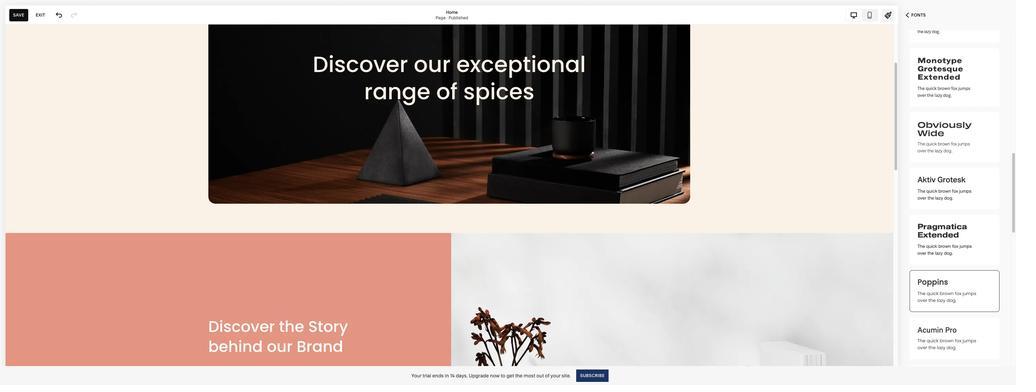 Task type: describe. For each thing, give the bounding box(es) containing it.
extended inside monotype grotesque extended the quick brown fox jumps over the lazy dog.
[[918, 72, 961, 82]]

lazy inside button
[[925, 28, 932, 34]]

get
[[507, 372, 515, 379]]

pragmatica
[[918, 222, 968, 232]]

over inside pragmatica extended the quick brown fox jumps over the lazy dog.
[[918, 251, 927, 256]]

jumps inside "obviously wide the quick brown fox jumps over the lazy dog."
[[959, 141, 971, 147]]

jumps inside button
[[955, 21, 966, 28]]

dog. inside monotype grotesque extended the quick brown fox jumps over the lazy dog.
[[944, 92, 953, 98]]

2 the quick brown fox jumps over the lazy dog. from the top
[[918, 188, 972, 201]]

lazy inside "obviously wide the quick brown fox jumps over the lazy dog."
[[936, 148, 943, 153]]

dog. down grotesk
[[945, 195, 954, 201]]

brown inside monotype grotesque extended the quick brown fox jumps over the lazy dog.
[[938, 85, 951, 91]]

the inside poppins the quick brown fox jumps over the lazy dog.
[[929, 297, 937, 304]]

quick inside acumin pro the quick brown fox jumps over the lazy dog.
[[928, 338, 939, 344]]

lazy inside poppins the quick brown fox jumps over the lazy dog.
[[938, 297, 946, 304]]

fox inside monotype grotesque extended the quick brown fox jumps over the lazy dog.
[[952, 85, 958, 91]]

aktiv
[[918, 175, 937, 184]]

obviously
[[918, 118, 972, 130]]

the inside button
[[918, 28, 924, 34]]

grotesque
[[918, 64, 964, 73]]

the inside monotype grotesque extended the quick brown fox jumps over the lazy dog.
[[918, 85, 926, 91]]

home page · published
[[436, 9, 469, 20]]

fox inside pragmatica extended the quick brown fox jumps over the lazy dog.
[[953, 244, 959, 249]]

your
[[412, 372, 422, 379]]

lazy down aktiv grotesk
[[936, 195, 944, 201]]

14
[[450, 372, 455, 379]]

dog. inside acumin pro the quick brown fox jumps over the lazy dog.
[[948, 344, 957, 351]]

over inside monotype grotesque extended the quick brown fox jumps over the lazy dog.
[[918, 92, 927, 98]]

pro
[[946, 324, 958, 335]]

dog. inside pragmatica extended the quick brown fox jumps over the lazy dog.
[[945, 251, 954, 256]]

upgrade
[[469, 372, 489, 379]]

brown inside pragmatica extended the quick brown fox jumps over the lazy dog.
[[939, 244, 952, 249]]

fox inside "obviously wide the quick brown fox jumps over the lazy dog."
[[952, 141, 958, 147]]

brown inside button
[[937, 21, 948, 28]]

exit button
[[32, 9, 49, 21]]

to
[[501, 372, 506, 379]]

monotype
[[918, 56, 963, 65]]

jumps inside monotype grotesque extended the quick brown fox jumps over the lazy dog.
[[959, 85, 971, 91]]

dog. inside the quick brown fox jumps over the lazy dog. button
[[933, 28, 941, 34]]

exit
[[36, 12, 45, 17]]

over inside poppins the quick brown fox jumps over the lazy dog.
[[918, 297, 928, 304]]

site.
[[562, 372, 571, 379]]

the inside pragmatica extended the quick brown fox jumps over the lazy dog.
[[928, 251, 935, 256]]

subscribe
[[581, 373, 605, 378]]

dog. inside poppins the quick brown fox jumps over the lazy dog.
[[948, 297, 957, 304]]

the right get
[[516, 372, 523, 379]]

the inside acumin pro the quick brown fox jumps over the lazy dog.
[[929, 344, 937, 351]]

subscribe button
[[577, 369, 609, 382]]

wide
[[918, 126, 945, 138]]

quick inside "obviously wide the quick brown fox jumps over the lazy dog."
[[927, 141, 938, 147]]

poppins the quick brown fox jumps over the lazy dog.
[[918, 277, 977, 304]]

page
[[436, 15, 446, 20]]



Task type: vqa. For each thing, say whether or not it's contained in the screenshot.
14
yes



Task type: locate. For each thing, give the bounding box(es) containing it.
acumin pro the quick brown fox jumps over the lazy dog.
[[918, 324, 977, 351]]

days.
[[456, 372, 468, 379]]

the inside button
[[918, 21, 925, 28]]

acumin
[[918, 324, 944, 335]]

the down fonts
[[918, 28, 924, 34]]

save button
[[9, 9, 28, 21]]

quick down fonts
[[926, 21, 936, 28]]

1 extended from the top
[[918, 72, 961, 82]]

the down aktiv
[[918, 188, 926, 194]]

lazy down wide
[[936, 148, 943, 153]]

dog. down wide
[[944, 148, 953, 153]]

brown down grotesque
[[938, 85, 951, 91]]

grotesk
[[938, 175, 966, 184]]

dog. down grotesque
[[944, 92, 953, 98]]

·
[[447, 15, 448, 20]]

the down grotesque
[[918, 85, 926, 91]]

jumps inside acumin pro the quick brown fox jumps over the lazy dog.
[[963, 338, 977, 344]]

lazy inside monotype grotesque extended the quick brown fox jumps over the lazy dog.
[[935, 92, 943, 98]]

the quick brown fox jumps over the lazy dog. button
[[910, 1, 1000, 43]]

the inside "obviously wide the quick brown fox jumps over the lazy dog."
[[928, 148, 935, 153]]

the quick brown fox jumps over the lazy dog. inside button
[[918, 21, 974, 34]]

over inside acumin pro the quick brown fox jumps over the lazy dog.
[[918, 344, 928, 351]]

lazy down grotesque
[[935, 92, 943, 98]]

of
[[546, 372, 550, 379]]

quick down the acumin
[[928, 338, 939, 344]]

most
[[524, 372, 536, 379]]

the quick brown fox jumps over the lazy dog. down fonts
[[918, 21, 974, 34]]

quick inside pragmatica extended the quick brown fox jumps over the lazy dog.
[[927, 244, 938, 249]]

4 the from the top
[[918, 188, 926, 194]]

fox inside button
[[949, 21, 954, 28]]

fonts
[[912, 12, 927, 18]]

the
[[918, 21, 925, 28], [918, 85, 926, 91], [918, 141, 926, 147], [918, 188, 926, 194], [918, 244, 926, 249], [918, 290, 926, 297], [918, 338, 926, 344]]

0 vertical spatial extended
[[918, 72, 961, 82]]

the down fonts
[[918, 21, 925, 28]]

quick down poppins
[[928, 290, 939, 297]]

the quick brown fox jumps over the lazy dog. down aktiv grotesk
[[918, 188, 972, 201]]

poppins
[[918, 277, 949, 288]]

the down poppins
[[929, 297, 937, 304]]

the down aktiv
[[928, 195, 935, 201]]

1 the quick brown fox jumps over the lazy dog. from the top
[[918, 21, 974, 34]]

over
[[967, 21, 974, 28], [918, 92, 927, 98], [918, 148, 927, 153], [918, 195, 927, 201], [918, 251, 927, 256], [918, 297, 928, 304], [918, 344, 928, 351]]

fox inside acumin pro the quick brown fox jumps over the lazy dog.
[[956, 338, 962, 344]]

lazy down fonts
[[925, 28, 932, 34]]

brown
[[937, 21, 948, 28], [938, 85, 951, 91], [939, 141, 951, 147], [939, 188, 952, 194], [939, 244, 952, 249], [941, 290, 955, 297], [941, 338, 955, 344]]

fox inside poppins the quick brown fox jumps over the lazy dog.
[[956, 290, 962, 297]]

lazy down "pragmatica"
[[936, 251, 944, 256]]

quick inside poppins the quick brown fox jumps over the lazy dog.
[[928, 290, 939, 297]]

in
[[445, 372, 449, 379]]

dog.
[[933, 28, 941, 34], [944, 92, 953, 98], [944, 148, 953, 153], [945, 195, 954, 201], [945, 251, 954, 256], [948, 297, 957, 304], [948, 344, 957, 351]]

extended inside pragmatica extended the quick brown fox jumps over the lazy dog.
[[918, 230, 960, 240]]

dog. down poppins
[[948, 297, 957, 304]]

0 vertical spatial the quick brown fox jumps over the lazy dog.
[[918, 21, 974, 34]]

the inside "obviously wide the quick brown fox jumps over the lazy dog."
[[918, 141, 926, 147]]

1 vertical spatial extended
[[918, 230, 960, 240]]

lazy
[[925, 28, 932, 34], [935, 92, 943, 98], [936, 148, 943, 153], [936, 195, 944, 201], [936, 251, 944, 256], [938, 297, 946, 304], [938, 344, 946, 351]]

aktiv grotesk
[[918, 175, 966, 184]]

obviously wide the quick brown fox jumps over the lazy dog.
[[918, 118, 972, 153]]

tab list
[[847, 9, 878, 21]]

the inside pragmatica extended the quick brown fox jumps over the lazy dog.
[[918, 244, 926, 249]]

lazy inside pragmatica extended the quick brown fox jumps over the lazy dog.
[[936, 251, 944, 256]]

quick down aktiv
[[927, 188, 938, 194]]

now
[[491, 372, 500, 379]]

2 the from the top
[[918, 85, 926, 91]]

the down the acumin
[[929, 344, 937, 351]]

your
[[551, 372, 561, 379]]

save
[[13, 12, 24, 17]]

dog. down fonts button
[[933, 28, 941, 34]]

fox
[[949, 21, 954, 28], [952, 85, 958, 91], [952, 141, 958, 147], [953, 188, 959, 194], [953, 244, 959, 249], [956, 290, 962, 297], [956, 338, 962, 344]]

the down "pragmatica"
[[918, 244, 926, 249]]

the down wide
[[918, 141, 926, 147]]

the inside poppins the quick brown fox jumps over the lazy dog.
[[918, 290, 926, 297]]

extended
[[918, 72, 961, 82], [918, 230, 960, 240]]

over inside "obviously wide the quick brown fox jumps over the lazy dog."
[[918, 148, 927, 153]]

brown inside "obviously wide the quick brown fox jumps over the lazy dog."
[[939, 141, 951, 147]]

7 the from the top
[[918, 338, 926, 344]]

the down the acumin
[[918, 338, 926, 344]]

1 the from the top
[[918, 21, 925, 28]]

brown right fonts button
[[937, 21, 948, 28]]

over inside the quick brown fox jumps over the lazy dog. button
[[967, 21, 974, 28]]

quick
[[926, 21, 936, 28], [927, 85, 938, 91], [927, 141, 938, 147], [927, 188, 938, 194], [927, 244, 938, 249], [928, 290, 939, 297], [928, 338, 939, 344]]

monotype grotesque extended the quick brown fox jumps over the lazy dog.
[[918, 56, 971, 98]]

the quick brown fox jumps over the lazy dog.
[[918, 21, 974, 34], [918, 188, 972, 201]]

lazy down poppins
[[938, 297, 946, 304]]

1 vertical spatial the quick brown fox jumps over the lazy dog.
[[918, 188, 972, 201]]

quick inside button
[[926, 21, 936, 28]]

quick down "pragmatica"
[[927, 244, 938, 249]]

dog. down "pragmatica"
[[945, 251, 954, 256]]

the down "pragmatica"
[[928, 251, 935, 256]]

the down poppins
[[918, 290, 926, 297]]

lazy down pro
[[938, 344, 946, 351]]

fonts button
[[899, 8, 934, 23]]

brown down poppins
[[941, 290, 955, 297]]

the
[[918, 28, 924, 34], [928, 92, 935, 98], [928, 148, 935, 153], [928, 195, 935, 201], [928, 251, 935, 256], [929, 297, 937, 304], [929, 344, 937, 351], [516, 372, 523, 379]]

quick inside monotype grotesque extended the quick brown fox jumps over the lazy dog.
[[927, 85, 938, 91]]

3 the from the top
[[918, 141, 926, 147]]

5 the from the top
[[918, 244, 926, 249]]

home
[[446, 9, 458, 15]]

jumps
[[955, 21, 966, 28], [959, 85, 971, 91], [959, 141, 971, 147], [960, 188, 972, 194], [960, 244, 973, 249], [963, 290, 977, 297], [963, 338, 977, 344]]

brown down aktiv grotesk
[[939, 188, 952, 194]]

dog. down pro
[[948, 344, 957, 351]]

trial
[[423, 372, 432, 379]]

6 the from the top
[[918, 290, 926, 297]]

brown down pro
[[941, 338, 955, 344]]

dog. inside "obviously wide the quick brown fox jumps over the lazy dog."
[[944, 148, 953, 153]]

lazy inside acumin pro the quick brown fox jumps over the lazy dog.
[[938, 344, 946, 351]]

published
[[449, 15, 469, 20]]

out
[[537, 372, 544, 379]]

the down grotesque
[[928, 92, 935, 98]]

the down wide
[[928, 148, 935, 153]]

brown down wide
[[939, 141, 951, 147]]

the inside monotype grotesque extended the quick brown fox jumps over the lazy dog.
[[928, 92, 935, 98]]

brown inside poppins the quick brown fox jumps over the lazy dog.
[[941, 290, 955, 297]]

ends
[[433, 372, 444, 379]]

quick down wide
[[927, 141, 938, 147]]

2 extended from the top
[[918, 230, 960, 240]]

jumps inside poppins the quick brown fox jumps over the lazy dog.
[[963, 290, 977, 297]]

pragmatica extended the quick brown fox jumps over the lazy dog.
[[918, 222, 973, 256]]

jumps inside pragmatica extended the quick brown fox jumps over the lazy dog.
[[960, 244, 973, 249]]

quick down grotesque
[[927, 85, 938, 91]]

brown inside acumin pro the quick brown fox jumps over the lazy dog.
[[941, 338, 955, 344]]

brown down "pragmatica"
[[939, 244, 952, 249]]

your trial ends in 14 days. upgrade now to get the most out of your site.
[[412, 372, 571, 379]]

the inside acumin pro the quick brown fox jumps over the lazy dog.
[[918, 338, 926, 344]]



